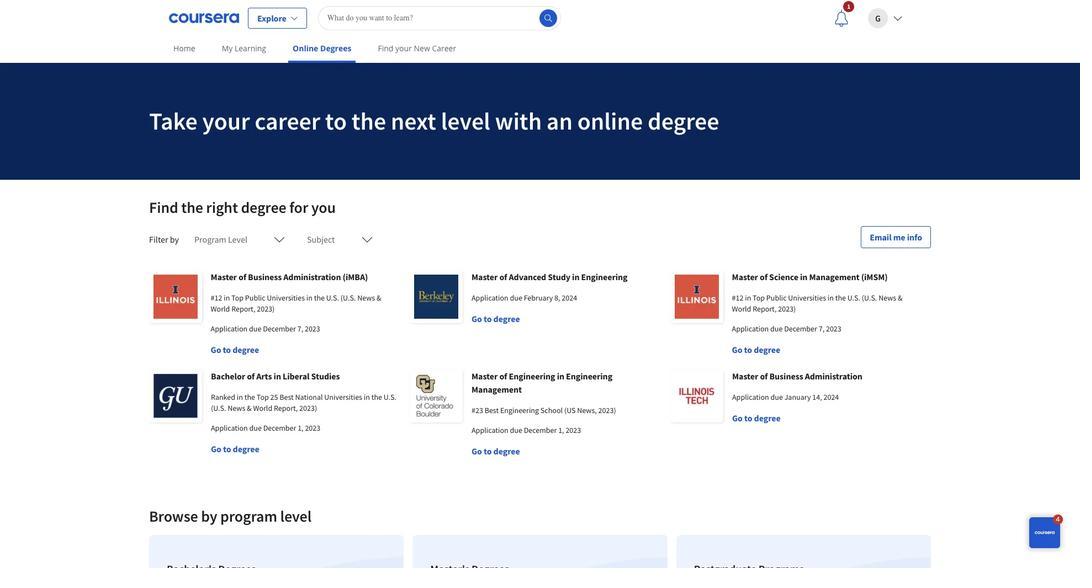 Task type: describe. For each thing, give the bounding box(es) containing it.
(imba)
[[343, 272, 368, 283]]

your for find
[[395, 43, 412, 54]]

browse
[[149, 507, 198, 527]]

online degrees
[[293, 43, 351, 54]]

coursera image
[[169, 9, 239, 27]]

filter
[[149, 234, 168, 245]]

go to degree down application due february 8, 2024
[[472, 314, 520, 325]]

& inside ranked in the top 25 best national universities in the u.s. (u.s. news & world report, 2023)
[[247, 404, 252, 414]]

go to degree for master of business administration (imba)
[[211, 345, 259, 356]]

find for find the right degree for you
[[149, 198, 178, 218]]

studies
[[311, 371, 340, 382]]

1, for liberal
[[298, 424, 304, 434]]

study
[[548, 272, 570, 283]]

email me info
[[870, 232, 922, 243]]

application due december 1, 2023 for engineering
[[472, 426, 581, 436]]

public for science
[[766, 293, 787, 303]]

online
[[293, 43, 318, 54]]

ranked
[[211, 393, 235, 403]]

your for take
[[202, 106, 250, 136]]

report, for science
[[753, 304, 777, 314]]

arts
[[256, 371, 272, 382]]

g
[[875, 12, 881, 23]]

application due february 8, 2024
[[472, 293, 577, 303]]

u.s. for (imba)
[[326, 293, 339, 303]]

report, for business
[[231, 304, 255, 314]]

ranked in the top 25 best national universities in the u.s. (u.s. news & world report, 2023)
[[211, 393, 397, 414]]

my
[[222, 43, 233, 54]]

application for master of engineering in engineering management
[[472, 426, 508, 436]]

u.s. inside ranked in the top 25 best national universities in the u.s. (u.s. news & world report, 2023)
[[384, 393, 397, 403]]

1, for engineering
[[558, 426, 564, 436]]

filter by
[[149, 234, 179, 245]]

(u.s. for (imba)
[[341, 293, 356, 303]]

top for science
[[753, 293, 765, 303]]

master for master of business administration (imba)
[[211, 272, 237, 283]]

february
[[524, 293, 553, 303]]

home
[[173, 43, 195, 54]]

best inside ranked in the top 25 best national universities in the u.s. (u.s. news & world report, 2023)
[[280, 393, 294, 403]]

& for master of business administration (imba)
[[377, 293, 381, 303]]

of for master of science in management (imsm)
[[760, 272, 768, 283]]

engineering left school
[[500, 406, 539, 416]]

learning
[[235, 43, 266, 54]]

program
[[194, 234, 226, 245]]

of for bachelor of arts in liberal studies
[[247, 371, 255, 382]]

find for find your new career
[[378, 43, 393, 54]]

news,
[[577, 406, 597, 416]]

top inside ranked in the top 25 best national universities in the u.s. (u.s. news & world report, 2023)
[[257, 393, 269, 403]]

email me info button
[[861, 226, 931, 249]]

new
[[414, 43, 430, 54]]

news inside ranked in the top 25 best national universities in the u.s. (u.s. news & world report, 2023)
[[228, 404, 245, 414]]

2023) right news,
[[598, 406, 616, 416]]

public for business
[[245, 293, 265, 303]]

bachelor
[[211, 371, 245, 382]]

advanced
[[509, 272, 546, 283]]

universities for in
[[788, 293, 826, 303]]

#23
[[472, 406, 483, 416]]

& for master of science in management (imsm)
[[898, 293, 903, 303]]

my learning
[[222, 43, 266, 54]]

top for business
[[231, 293, 244, 303]]

go to degree for bachelor of arts in liberal studies
[[211, 444, 259, 455]]

management inside master of engineering in engineering management
[[472, 384, 522, 395]]

by for filter
[[170, 234, 179, 245]]

browse by program level
[[149, 507, 312, 527]]

#12 for master of science in management (imsm)
[[732, 293, 744, 303]]

(us
[[564, 406, 576, 416]]

january
[[785, 393, 811, 403]]

find your new career link
[[374, 36, 461, 61]]

illinois tech image
[[670, 370, 723, 423]]

#12 in top public universities in the u.s. (u.s. news & world report, 2023) for in
[[732, 293, 903, 314]]

go for master of business administration (imba)
[[211, 345, 221, 356]]

2023 for engineering
[[566, 426, 581, 436]]

business for degree
[[770, 371, 803, 382]]

december for arts
[[263, 424, 296, 434]]

2023) inside ranked in the top 25 best national universities in the u.s. (u.s. news & world report, 2023)
[[299, 404, 317, 414]]

world for master of business administration (imba)
[[211, 304, 230, 314]]

my learning link
[[217, 36, 271, 61]]

due left february
[[510, 293, 522, 303]]

master of engineering in engineering management
[[472, 371, 613, 395]]

g button
[[859, 0, 911, 36]]

level
[[228, 234, 247, 245]]

of for master of advanced study in engineering
[[499, 272, 507, 283]]

program level button
[[188, 226, 292, 253]]

university of colorado boulder image
[[410, 370, 463, 423]]

due for master of engineering in engineering management
[[510, 426, 522, 436]]

engineering right study
[[581, 272, 628, 283]]

december for science
[[784, 324, 817, 334]]

school
[[541, 406, 563, 416]]

application due december 1, 2023 for arts
[[211, 424, 320, 434]]

university of california, berkeley image
[[410, 271, 463, 324]]

online
[[577, 106, 643, 136]]

georgetown university image
[[149, 370, 202, 423]]

home link
[[169, 36, 200, 61]]

december for engineering
[[524, 426, 557, 436]]

report, inside ranked in the top 25 best national universities in the u.s. (u.s. news & world report, 2023)
[[274, 404, 298, 414]]

of for master of business administration
[[760, 371, 768, 382]]

7, for in
[[819, 324, 825, 334]]

administration for master of business administration (imba)
[[283, 272, 341, 283]]

info
[[907, 232, 922, 243]]

14,
[[813, 393, 822, 403]]

master of business administration (imba)
[[211, 272, 368, 283]]

due left january
[[771, 393, 783, 403]]

subject button
[[300, 226, 379, 253]]

due for master of business administration (imba)
[[249, 324, 261, 334]]

engineering up #23 best engineering school (us news, 2023)
[[509, 371, 555, 382]]

liberal
[[283, 371, 310, 382]]

master of science in management (imsm)
[[732, 272, 888, 283]]

university of illinois at urbana-champaign image for master of science in management (imsm)
[[670, 271, 723, 324]]

(imsm)
[[861, 272, 888, 283]]

application for master of science in management (imsm)
[[732, 324, 769, 334]]

2024 for administration
[[824, 393, 839, 403]]

master for master of science in management (imsm)
[[732, 272, 758, 283]]

25
[[270, 393, 278, 403]]

national
[[295, 393, 323, 403]]

2023) down the master of business administration (imba)
[[257, 304, 275, 314]]

explore button
[[248, 7, 307, 28]]



Task type: locate. For each thing, give the bounding box(es) containing it.
0 horizontal spatial administration
[[283, 272, 341, 283]]

business up application due january 14, 2024
[[770, 371, 803, 382]]

you
[[311, 198, 336, 218]]

0 horizontal spatial 2024
[[562, 293, 577, 303]]

public
[[245, 293, 265, 303], [766, 293, 787, 303]]

7,
[[298, 324, 303, 334], [819, 324, 825, 334]]

me
[[893, 232, 905, 243]]

0 horizontal spatial management
[[472, 384, 522, 395]]

0 vertical spatial 2024
[[562, 293, 577, 303]]

right
[[206, 198, 238, 218]]

universities
[[267, 293, 305, 303], [788, 293, 826, 303], [324, 393, 362, 403]]

administration
[[283, 272, 341, 283], [805, 371, 863, 382]]

1 horizontal spatial 1,
[[558, 426, 564, 436]]

0 horizontal spatial world
[[211, 304, 230, 314]]

for
[[289, 198, 308, 218]]

(u.s. down (imba)
[[341, 293, 356, 303]]

0 horizontal spatial report,
[[231, 304, 255, 314]]

2023) down "science" on the right of the page
[[778, 304, 796, 314]]

engineering
[[581, 272, 628, 283], [509, 371, 555, 382], [566, 371, 613, 382], [500, 406, 539, 416]]

0 horizontal spatial universities
[[267, 293, 305, 303]]

1 horizontal spatial #12 in top public universities in the u.s. (u.s. news & world report, 2023)
[[732, 293, 903, 314]]

&
[[377, 293, 381, 303], [898, 293, 903, 303], [247, 404, 252, 414]]

universities for administration
[[267, 293, 305, 303]]

master for master of business administration
[[732, 371, 758, 382]]

universities down studies on the left
[[324, 393, 362, 403]]

(u.s. inside ranked in the top 25 best national universities in the u.s. (u.s. news & world report, 2023)
[[211, 404, 226, 414]]

email
[[870, 232, 892, 243]]

2023 for liberal
[[305, 424, 320, 434]]

due
[[510, 293, 522, 303], [249, 324, 261, 334], [770, 324, 783, 334], [771, 393, 783, 403], [249, 424, 262, 434], [510, 426, 522, 436]]

university of illinois at urbana-champaign image for master of business administration (imba)
[[149, 271, 202, 324]]

1 button
[[824, 0, 859, 36]]

2 horizontal spatial universities
[[788, 293, 826, 303]]

0 vertical spatial administration
[[283, 272, 341, 283]]

master up application due january 14, 2024
[[732, 371, 758, 382]]

1 horizontal spatial best
[[485, 406, 499, 416]]

go to degree down application due january 14, 2024
[[732, 413, 781, 424]]

1 vertical spatial find
[[149, 198, 178, 218]]

1, down school
[[558, 426, 564, 436]]

engineering up news,
[[566, 371, 613, 382]]

application due december 7, 2023 up "master of business administration"
[[732, 324, 842, 334]]

news down (imba)
[[357, 293, 375, 303]]

the
[[352, 106, 386, 136], [181, 198, 203, 218], [314, 293, 325, 303], [835, 293, 846, 303], [244, 393, 255, 403], [371, 393, 382, 403]]

administration up 14,
[[805, 371, 863, 382]]

u.s. for management
[[848, 293, 860, 303]]

due for master of science in management (imsm)
[[770, 324, 783, 334]]

subject
[[307, 234, 335, 245]]

of up #23 best engineering school (us news, 2023)
[[499, 371, 507, 382]]

news for master of science in management (imsm)
[[879, 293, 896, 303]]

master for master of engineering in engineering management
[[472, 371, 498, 382]]

master left "science" on the right of the page
[[732, 272, 758, 283]]

take your career to the next level with an online degree
[[149, 106, 719, 136]]

1 application due december 7, 2023 from the left
[[211, 324, 320, 334]]

2 horizontal spatial (u.s.
[[862, 293, 877, 303]]

(u.s. for management
[[862, 293, 877, 303]]

best right #23
[[485, 406, 499, 416]]

application due december 7, 2023 for business
[[211, 324, 320, 334]]

0 horizontal spatial u.s.
[[326, 293, 339, 303]]

of
[[239, 272, 246, 283], [499, 272, 507, 283], [760, 272, 768, 283], [247, 371, 255, 382], [499, 371, 507, 382], [760, 371, 768, 382]]

2023 for (imba)
[[305, 324, 320, 334]]

#12 in top public universities in the u.s. (u.s. news & world report, 2023) down the master of business administration (imba)
[[211, 293, 381, 314]]

1 horizontal spatial find
[[378, 43, 393, 54]]

to
[[325, 106, 347, 136], [484, 314, 492, 325], [223, 345, 231, 356], [744, 345, 752, 356], [744, 413, 752, 424], [223, 444, 231, 455], [484, 446, 492, 457]]

1 horizontal spatial business
[[770, 371, 803, 382]]

2 horizontal spatial u.s.
[[848, 293, 860, 303]]

news down (imsm)
[[879, 293, 896, 303]]

1 7, from the left
[[298, 324, 303, 334]]

7, up liberal
[[298, 324, 303, 334]]

0 horizontal spatial public
[[245, 293, 265, 303]]

of left "science" on the right of the page
[[760, 272, 768, 283]]

universities inside ranked in the top 25 best national universities in the u.s. (u.s. news & world report, 2023)
[[324, 393, 362, 403]]

world for master of science in management (imsm)
[[732, 304, 751, 314]]

2 horizontal spatial report,
[[753, 304, 777, 314]]

science
[[769, 272, 799, 283]]

universities down master of science in management (imsm)
[[788, 293, 826, 303]]

1 vertical spatial business
[[770, 371, 803, 382]]

0 horizontal spatial your
[[202, 106, 250, 136]]

2023)
[[257, 304, 275, 314], [778, 304, 796, 314], [299, 404, 317, 414], [598, 406, 616, 416]]

0 horizontal spatial find
[[149, 198, 178, 218]]

application for master of business administration (imba)
[[211, 324, 248, 334]]

business down program level dropdown button
[[248, 272, 282, 283]]

of for master of business administration (imba)
[[239, 272, 246, 283]]

due down #23 best engineering school (us news, 2023)
[[510, 426, 522, 436]]

1 horizontal spatial universities
[[324, 393, 362, 403]]

by
[[170, 234, 179, 245], [201, 507, 217, 527]]

application due january 14, 2024
[[732, 393, 839, 403]]

management up #23
[[472, 384, 522, 395]]

level
[[441, 106, 490, 136], [280, 507, 312, 527]]

1 vertical spatial your
[[202, 106, 250, 136]]

(u.s. down ranked
[[211, 404, 226, 414]]

2 horizontal spatial top
[[753, 293, 765, 303]]

0 horizontal spatial news
[[228, 404, 245, 414]]

1 horizontal spatial university of illinois at urbana-champaign image
[[670, 271, 723, 324]]

find your new career
[[378, 43, 456, 54]]

application due december 7, 2023 up arts in the left of the page
[[211, 324, 320, 334]]

1 horizontal spatial public
[[766, 293, 787, 303]]

2 application due december 7, 2023 from the left
[[732, 324, 842, 334]]

1 horizontal spatial report,
[[274, 404, 298, 414]]

management left (imsm)
[[809, 272, 860, 283]]

2024 right 8,
[[562, 293, 577, 303]]

1 #12 from the left
[[211, 293, 222, 303]]

2 #12 in top public universities in the u.s. (u.s. news & world report, 2023) from the left
[[732, 293, 903, 314]]

due for bachelor of arts in liberal studies
[[249, 424, 262, 434]]

0 horizontal spatial top
[[231, 293, 244, 303]]

7, for administration
[[298, 324, 303, 334]]

application due december 7, 2023 for science
[[732, 324, 842, 334]]

program
[[220, 507, 277, 527]]

find the right degree for you
[[149, 198, 336, 218]]

go to degree for master of engineering in engineering management
[[472, 446, 520, 457]]

1
[[847, 2, 851, 10]]

1 horizontal spatial by
[[201, 507, 217, 527]]

go for master of engineering in engineering management
[[472, 446, 482, 457]]

master for master of advanced study in engineering
[[472, 272, 498, 283]]

due down arts in the left of the page
[[249, 424, 262, 434]]

0 horizontal spatial application due december 7, 2023
[[211, 324, 320, 334]]

1 horizontal spatial application due december 1, 2023
[[472, 426, 581, 436]]

news for master of business administration (imba)
[[357, 293, 375, 303]]

2 public from the left
[[766, 293, 787, 303]]

of for master of engineering in engineering management
[[499, 371, 507, 382]]

0 horizontal spatial 1,
[[298, 424, 304, 434]]

(u.s.
[[341, 293, 356, 303], [862, 293, 877, 303], [211, 404, 226, 414]]

level right program
[[280, 507, 312, 527]]

1 horizontal spatial administration
[[805, 371, 863, 382]]

by right filter
[[170, 234, 179, 245]]

1 vertical spatial management
[[472, 384, 522, 395]]

list
[[145, 531, 936, 569]]

public down the master of business administration (imba)
[[245, 293, 265, 303]]

What do you want to learn? text field
[[318, 6, 561, 30]]

u.s. down the master of business administration (imba)
[[326, 293, 339, 303]]

1 horizontal spatial level
[[441, 106, 490, 136]]

degree
[[648, 106, 719, 136], [241, 198, 286, 218], [493, 314, 520, 325], [233, 345, 259, 356], [754, 345, 780, 356], [754, 413, 781, 424], [233, 444, 259, 455], [493, 446, 520, 457]]

world
[[211, 304, 230, 314], [732, 304, 751, 314], [253, 404, 272, 414]]

december down #23 best engineering school (us news, 2023)
[[524, 426, 557, 436]]

of down program level dropdown button
[[239, 272, 246, 283]]

2 horizontal spatial news
[[879, 293, 896, 303]]

application
[[472, 293, 508, 303], [211, 324, 248, 334], [732, 324, 769, 334], [732, 393, 769, 403], [211, 424, 248, 434], [472, 426, 508, 436]]

2 #12 from the left
[[732, 293, 744, 303]]

administration down the subject at the top of page
[[283, 272, 341, 283]]

career
[[432, 43, 456, 54]]

2024
[[562, 293, 577, 303], [824, 393, 839, 403]]

0 horizontal spatial best
[[280, 393, 294, 403]]

next
[[391, 106, 436, 136]]

1 horizontal spatial 7,
[[819, 324, 825, 334]]

an
[[547, 106, 573, 136]]

0 horizontal spatial application due december 1, 2023
[[211, 424, 320, 434]]

business for december
[[248, 272, 282, 283]]

master down program level
[[211, 272, 237, 283]]

1 horizontal spatial 2024
[[824, 393, 839, 403]]

2 university of illinois at urbana-champaign image from the left
[[670, 271, 723, 324]]

2 horizontal spatial world
[[732, 304, 751, 314]]

level right next
[[441, 106, 490, 136]]

2024 right 14,
[[824, 393, 839, 403]]

master up #23
[[472, 371, 498, 382]]

go to degree up "master of business administration"
[[732, 345, 780, 356]]

of up application due january 14, 2024
[[760, 371, 768, 382]]

1 horizontal spatial application due december 7, 2023
[[732, 324, 842, 334]]

your left the new
[[395, 43, 412, 54]]

1 public from the left
[[245, 293, 265, 303]]

find up filter by
[[149, 198, 178, 218]]

0 horizontal spatial &
[[247, 404, 252, 414]]

go to degree down #23
[[472, 446, 520, 457]]

2 horizontal spatial &
[[898, 293, 903, 303]]

master of advanced study in engineering
[[472, 272, 628, 283]]

0 vertical spatial business
[[248, 272, 282, 283]]

#12 in top public universities in the u.s. (u.s. news & world report, 2023)
[[211, 293, 381, 314], [732, 293, 903, 314]]

master of business administration
[[732, 371, 863, 382]]

0 horizontal spatial #12
[[211, 293, 222, 303]]

1 vertical spatial administration
[[805, 371, 863, 382]]

go to degree down ranked
[[211, 444, 259, 455]]

2024 for study
[[562, 293, 577, 303]]

online degrees link
[[288, 36, 356, 63]]

(u.s. down (imsm)
[[862, 293, 877, 303]]

career
[[255, 106, 320, 136]]

1, down ranked in the top 25 best national universities in the u.s. (u.s. news & world report, 2023)
[[298, 424, 304, 434]]

go for bachelor of arts in liberal studies
[[211, 444, 221, 455]]

master left advanced
[[472, 272, 498, 283]]

1 #12 in top public universities in the u.s. (u.s. news & world report, 2023) from the left
[[211, 293, 381, 314]]

1 horizontal spatial top
[[257, 393, 269, 403]]

due up "master of business administration"
[[770, 324, 783, 334]]

1 vertical spatial best
[[485, 406, 499, 416]]

of inside master of engineering in engineering management
[[499, 371, 507, 382]]

public down "science" on the right of the page
[[766, 293, 787, 303]]

take
[[149, 106, 197, 136]]

top
[[231, 293, 244, 303], [753, 293, 765, 303], [257, 393, 269, 403]]

1 horizontal spatial #12
[[732, 293, 744, 303]]

your right take
[[202, 106, 250, 136]]

1 horizontal spatial u.s.
[[384, 393, 397, 403]]

of left arts in the left of the page
[[247, 371, 255, 382]]

#23 best engineering school (us news, 2023)
[[472, 406, 616, 416]]

1 vertical spatial level
[[280, 507, 312, 527]]

#12 in top public universities in the u.s. (u.s. news & world report, 2023) for administration
[[211, 293, 381, 314]]

1 horizontal spatial management
[[809, 272, 860, 283]]

0 vertical spatial by
[[170, 234, 179, 245]]

0 horizontal spatial university of illinois at urbana-champaign image
[[149, 271, 202, 324]]

#12 in top public universities in the u.s. (u.s. news & world report, 2023) down master of science in management (imsm)
[[732, 293, 903, 314]]

application due december 1, 2023 down #23 best engineering school (us news, 2023)
[[472, 426, 581, 436]]

None search field
[[318, 6, 561, 30]]

report,
[[231, 304, 255, 314], [753, 304, 777, 314], [274, 404, 298, 414]]

1 horizontal spatial news
[[357, 293, 375, 303]]

master inside master of engineering in engineering management
[[472, 371, 498, 382]]

1 horizontal spatial (u.s.
[[341, 293, 356, 303]]

0 horizontal spatial business
[[248, 272, 282, 283]]

go for master of science in management (imsm)
[[732, 345, 742, 356]]

0 vertical spatial your
[[395, 43, 412, 54]]

2023) down national
[[299, 404, 317, 414]]

2023 for management
[[826, 324, 842, 334]]

go to degree for master of science in management (imsm)
[[732, 345, 780, 356]]

1 university of illinois at urbana-champaign image from the left
[[149, 271, 202, 324]]

university of illinois at urbana-champaign image
[[149, 271, 202, 324], [670, 271, 723, 324]]

world inside ranked in the top 25 best national universities in the u.s. (u.s. news & world report, 2023)
[[253, 404, 272, 414]]

find
[[378, 43, 393, 54], [149, 198, 178, 218]]

u.s.
[[326, 293, 339, 303], [848, 293, 860, 303], [384, 393, 397, 403]]

go to degree
[[472, 314, 520, 325], [211, 345, 259, 356], [732, 345, 780, 356], [732, 413, 781, 424], [211, 444, 259, 455], [472, 446, 520, 457]]

best
[[280, 393, 294, 403], [485, 406, 499, 416]]

1 horizontal spatial world
[[253, 404, 272, 414]]

7, down master of science in management (imsm)
[[819, 324, 825, 334]]

due up arts in the left of the page
[[249, 324, 261, 334]]

program level
[[194, 234, 247, 245]]

go to degree up bachelor
[[211, 345, 259, 356]]

1,
[[298, 424, 304, 434], [558, 426, 564, 436]]

go
[[472, 314, 482, 325], [211, 345, 221, 356], [732, 345, 742, 356], [732, 413, 743, 424], [211, 444, 221, 455], [472, 446, 482, 457]]

december down 25
[[263, 424, 296, 434]]

1 vertical spatial 2024
[[824, 393, 839, 403]]

1 vertical spatial by
[[201, 507, 217, 527]]

with
[[495, 106, 542, 136]]

u.s. left university of colorado boulder image
[[384, 393, 397, 403]]

by right the browse
[[201, 507, 217, 527]]

bachelor of arts in liberal studies
[[211, 371, 340, 382]]

2 7, from the left
[[819, 324, 825, 334]]

application due december 7, 2023
[[211, 324, 320, 334], [732, 324, 842, 334]]

december up bachelor of arts in liberal studies
[[263, 324, 296, 334]]

news down ranked
[[228, 404, 245, 414]]

by for browse
[[201, 507, 217, 527]]

0 horizontal spatial level
[[280, 507, 312, 527]]

0 horizontal spatial by
[[170, 234, 179, 245]]

universities down the master of business administration (imba)
[[267, 293, 305, 303]]

0 horizontal spatial (u.s.
[[211, 404, 226, 414]]

1 horizontal spatial &
[[377, 293, 381, 303]]

administration for master of business administration
[[805, 371, 863, 382]]

december up "master of business administration"
[[784, 324, 817, 334]]

degrees
[[320, 43, 351, 54]]

0 horizontal spatial #12 in top public universities in the u.s. (u.s. news & world report, 2023)
[[211, 293, 381, 314]]

in inside master of engineering in engineering management
[[557, 371, 564, 382]]

0 vertical spatial management
[[809, 272, 860, 283]]

0 vertical spatial best
[[280, 393, 294, 403]]

#12
[[211, 293, 222, 303], [732, 293, 744, 303]]

december for business
[[263, 324, 296, 334]]

0 vertical spatial level
[[441, 106, 490, 136]]

best right 25
[[280, 393, 294, 403]]

0 horizontal spatial 7,
[[298, 324, 303, 334]]

2023
[[305, 324, 320, 334], [826, 324, 842, 334], [305, 424, 320, 434], [566, 426, 581, 436]]

#12 for master of business administration (imba)
[[211, 293, 222, 303]]

application for bachelor of arts in liberal studies
[[211, 424, 248, 434]]

explore
[[257, 12, 286, 23]]

0 vertical spatial find
[[378, 43, 393, 54]]

u.s. down master of science in management (imsm)
[[848, 293, 860, 303]]

business
[[248, 272, 282, 283], [770, 371, 803, 382]]

in
[[572, 272, 580, 283], [800, 272, 808, 283], [224, 293, 230, 303], [306, 293, 313, 303], [745, 293, 751, 303], [828, 293, 834, 303], [274, 371, 281, 382], [557, 371, 564, 382], [237, 393, 243, 403], [364, 393, 370, 403]]

find left the new
[[378, 43, 393, 54]]

1 horizontal spatial your
[[395, 43, 412, 54]]

8,
[[555, 293, 560, 303]]

application due december 1, 2023 down 25
[[211, 424, 320, 434]]

of left advanced
[[499, 272, 507, 283]]



Task type: vqa. For each thing, say whether or not it's contained in the screenshot.


